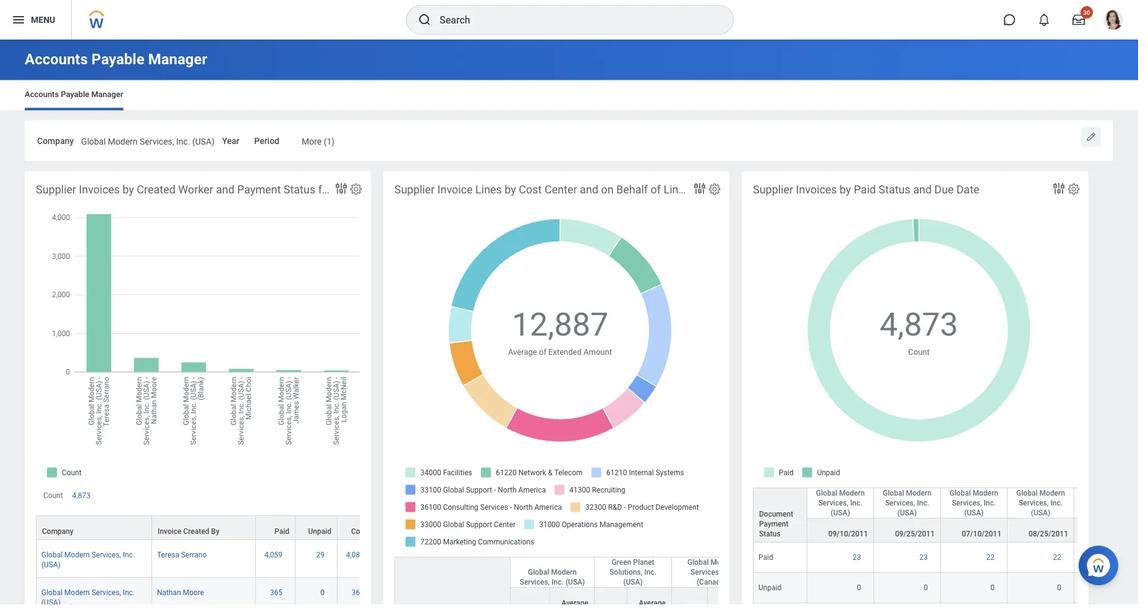 Task type: vqa. For each thing, say whether or not it's contained in the screenshot.
the and
yes



Task type: locate. For each thing, give the bounding box(es) containing it.
0 vertical spatial manager
[[148, 50, 207, 68]]

3 and from the left
[[913, 183, 932, 196]]

1 horizontal spatial invoices
[[796, 183, 837, 196]]

supplier inside supplier invoice lines by cost center and on behalf of line company element
[[394, 183, 435, 196]]

0 vertical spatial unpaid
[[308, 527, 331, 536]]

unpaid
[[308, 527, 331, 536], [759, 583, 782, 592]]

0 vertical spatial 4,873 button
[[880, 303, 960, 346]]

0 down 08/25/2011 column header
[[1057, 583, 1062, 592]]

0 horizontal spatial count
[[43, 491, 63, 500]]

1 horizontal spatial status
[[759, 529, 781, 538]]

1 horizontal spatial and
[[580, 183, 598, 196]]

0 button down 07/10/2011 column header
[[991, 583, 997, 593]]

1 23 from the left
[[853, 553, 861, 562]]

teresa
[[157, 551, 179, 559]]

4,059
[[264, 551, 283, 559]]

0 vertical spatial invoice
[[437, 183, 473, 196]]

1 vertical spatial manager
[[91, 90, 123, 99]]

supplier invoice lines by cost center and on behalf of line company element
[[383, 171, 997, 605]]

0 horizontal spatial unpaid
[[308, 527, 331, 536]]

(1)
[[324, 136, 335, 147]]

supplier
[[36, 183, 76, 196], [394, 183, 435, 196], [753, 183, 793, 196]]

4,059 button
[[264, 550, 284, 560]]

of left line
[[651, 183, 661, 196]]

0 for 0 button underneath 29 button
[[320, 588, 325, 597]]

(usa)
[[192, 136, 215, 147], [831, 508, 850, 517], [898, 508, 917, 517], [964, 508, 984, 517], [1031, 508, 1051, 517], [41, 560, 61, 569], [566, 578, 585, 586], [623, 578, 643, 586], [41, 598, 61, 605]]

invoice left "lines"
[[437, 183, 473, 196]]

configure and view chart data image
[[334, 181, 349, 196]]

0 button down 29 button
[[320, 588, 326, 598]]

1 vertical spatial created
[[183, 527, 209, 536]]

cost
[[519, 183, 542, 196]]

1 vertical spatial 4,873
[[72, 491, 90, 500]]

row containing company
[[36, 515, 377, 541]]

1 horizontal spatial configure and view chart data image
[[1052, 181, 1066, 196]]

paid element
[[759, 550, 773, 562]]

document payment status button
[[754, 488, 807, 542]]

payment down period
[[237, 183, 281, 196]]

0 horizontal spatial 365 button
[[270, 588, 284, 598]]

2 horizontal spatial by
[[840, 183, 851, 196]]

0 inside the supplier invoices by created worker and payment status for a particular company element
[[320, 588, 325, 597]]

unpaid inside supplier invoices by paid status and due date element
[[759, 583, 782, 592]]

global modern services, inc. (usa) link for teresa serrano
[[41, 548, 135, 569]]

365 button down 4,088 button
[[352, 588, 366, 598]]

08/25/2011
[[1029, 529, 1068, 538]]

and right worker
[[216, 183, 234, 196]]

particular
[[344, 183, 392, 196]]

30
[[1083, 9, 1090, 16]]

count inside 4,873 count
[[908, 347, 930, 357]]

0 button down 09/10/2011 column header
[[857, 583, 863, 593]]

1 horizontal spatial count
[[351, 527, 371, 536]]

0 vertical spatial count
[[908, 347, 930, 357]]

center
[[545, 183, 577, 196]]

1 vertical spatial accounts
[[25, 90, 59, 99]]

29
[[316, 551, 325, 559]]

count - click to sort/filter image
[[678, 598, 702, 605]]

23 button down 09/25/2011
[[920, 552, 930, 562]]

0 down 07/10/2011 column header
[[991, 583, 995, 592]]

green planet solutions, inc. (usa)
[[610, 558, 657, 586]]

365
[[270, 588, 283, 597], [352, 588, 364, 597]]

date
[[957, 183, 979, 196]]

23 button down 09/10/2011
[[853, 552, 863, 562]]

0 for 0 button under 08/25/2011 column header
[[1057, 583, 1062, 592]]

0 button
[[857, 583, 863, 593], [924, 583, 930, 593], [991, 583, 997, 593], [1057, 583, 1063, 593], [320, 588, 326, 598]]

1 horizontal spatial count - click to sort/filter image
[[600, 598, 621, 605]]

extended
[[548, 347, 582, 357]]

1 vertical spatial count
[[43, 491, 63, 500]]

2 22 button from the left
[[1053, 552, 1063, 562]]

22
[[986, 553, 995, 562], [1053, 553, 1062, 562]]

0 horizontal spatial manager
[[91, 90, 123, 99]]

supplier for 12,887
[[394, 183, 435, 196]]

0 horizontal spatial 4,873 button
[[72, 490, 92, 500]]

created left worker
[[137, 183, 176, 196]]

company
[[37, 136, 74, 146], [394, 183, 441, 196], [687, 183, 734, 196], [42, 527, 73, 536]]

status left for
[[284, 183, 315, 196]]

1 global modern services, inc. (usa) link from the top
[[41, 548, 135, 569]]

2 global modern services, inc. (usa) link from the top
[[41, 586, 135, 605]]

0 horizontal spatial invoices
[[79, 183, 120, 196]]

row containing green planet solutions, inc. (usa)
[[394, 557, 997, 605]]

1 and from the left
[[216, 183, 234, 196]]

status inside the supplier invoices by created worker and payment status for a particular company element
[[284, 183, 315, 196]]

configure and view chart data image for 4,873
[[1052, 181, 1066, 196]]

0 vertical spatial payable
[[92, 50, 144, 68]]

1 horizontal spatial 365 button
[[352, 588, 366, 598]]

0 horizontal spatial 4,873
[[72, 491, 90, 500]]

1 horizontal spatial payable
[[92, 50, 144, 68]]

0 vertical spatial global modern services, inc. (usa) link
[[41, 548, 135, 569]]

modern
[[108, 136, 138, 147], [839, 489, 865, 497], [906, 489, 932, 497], [973, 489, 998, 497], [1040, 489, 1065, 497], [64, 551, 90, 559], [711, 558, 736, 567], [551, 568, 577, 576], [64, 588, 90, 597]]

2 horizontal spatial supplier
[[753, 183, 793, 196]]

company column header
[[36, 515, 152, 541]]

global modern services, ltd (canada)
[[688, 558, 736, 586]]

count inside popup button
[[351, 527, 371, 536]]

22 button down 08/25/2011 at the bottom right
[[1053, 552, 1063, 562]]

365 down 4,088 button
[[352, 588, 364, 597]]

search image
[[417, 12, 432, 27]]

1 horizontal spatial 22 button
[[1053, 552, 1063, 562]]

365 down 4,059 button
[[270, 588, 283, 597]]

and left on
[[580, 183, 598, 196]]

supplier invoice lines by cost center and on behalf of line company
[[394, 183, 734, 196]]

more (1)
[[302, 136, 335, 147]]

count
[[908, 347, 930, 357], [43, 491, 63, 500], [351, 527, 371, 536]]

global modern services, inc. (usa) button
[[807, 488, 874, 518], [874, 488, 940, 518], [941, 488, 1007, 518], [1008, 488, 1074, 518], [511, 557, 594, 587]]

paid inside "paid" popup button
[[275, 527, 289, 536]]

global inside text box
[[81, 136, 106, 147]]

invoice
[[437, 183, 473, 196], [158, 527, 181, 536]]

3 supplier from the left
[[753, 183, 793, 196]]

0 down 29 button
[[320, 588, 325, 597]]

company element
[[81, 128, 215, 151]]

0 horizontal spatial invoice
[[158, 527, 181, 536]]

0 horizontal spatial and
[[216, 183, 234, 196]]

1 22 from the left
[[986, 553, 995, 562]]

invoices
[[79, 183, 120, 196], [796, 183, 837, 196]]

inc.
[[176, 136, 190, 147], [850, 499, 863, 507], [917, 499, 929, 507], [984, 499, 996, 507], [1051, 499, 1063, 507], [123, 551, 135, 559], [644, 568, 657, 576], [552, 578, 564, 586], [123, 588, 135, 597]]

0 horizontal spatial configure and view chart data image
[[692, 181, 707, 196]]

0 horizontal spatial payment
[[237, 183, 281, 196]]

0 horizontal spatial status
[[284, 183, 315, 196]]

status
[[284, 183, 315, 196], [879, 183, 911, 196], [759, 529, 781, 538]]

paid button
[[256, 516, 295, 539]]

4,873 inside supplier invoices by paid status and due date element
[[880, 306, 958, 343]]

1 vertical spatial accounts payable manager
[[25, 90, 123, 99]]

29 button
[[316, 550, 326, 560]]

main content containing 12,887
[[0, 40, 1138, 605]]

row
[[753, 487, 1138, 543], [36, 515, 377, 541], [753, 518, 1138, 573], [36, 540, 377, 578], [753, 542, 1138, 573], [394, 557, 997, 605], [394, 557, 997, 605], [753, 573, 1138, 603], [36, 578, 377, 605], [753, 603, 1138, 605]]

0 horizontal spatial supplier
[[36, 183, 76, 196]]

0 vertical spatial of
[[651, 183, 661, 196]]

0 horizontal spatial count - click to sort/filter image
[[516, 598, 544, 605]]

status down document
[[759, 529, 781, 538]]

by for supplier invoices by paid status and due date
[[840, 183, 851, 196]]

1 horizontal spatial 23 button
[[920, 552, 930, 562]]

main content
[[0, 40, 1138, 605]]

paid
[[854, 183, 876, 196], [275, 527, 289, 536], [759, 553, 773, 562]]

1 configure and view chart data image from the left
[[692, 181, 707, 196]]

0 vertical spatial payment
[[237, 183, 281, 196]]

configure and view chart data image inside supplier invoices by paid status and due date element
[[1052, 181, 1066, 196]]

1 horizontal spatial by
[[505, 183, 516, 196]]

4,873 button inside supplier invoices by paid status and due date element
[[880, 303, 960, 346]]

4,873 button
[[880, 303, 960, 346], [72, 490, 92, 500]]

1 horizontal spatial 22
[[1053, 553, 1062, 562]]

22 button
[[986, 552, 997, 562], [1053, 552, 1063, 562]]

of
[[651, 183, 661, 196], [539, 347, 546, 357]]

3 by from the left
[[840, 183, 851, 196]]

23 down 09/10/2011
[[853, 553, 861, 562]]

due
[[935, 183, 954, 196]]

0 button down 09/25/2011 column header
[[924, 583, 930, 593]]

green
[[612, 558, 631, 567]]

and left due
[[913, 183, 932, 196]]

of right average
[[539, 347, 546, 357]]

1 365 from the left
[[270, 588, 283, 597]]

on
[[601, 183, 614, 196]]

configure and view chart data image left the configure supplier invoices by paid status and due date icon
[[1052, 181, 1066, 196]]

column header
[[394, 557, 511, 605], [511, 557, 550, 605], [550, 557, 595, 605], [595, 557, 628, 605], [628, 557, 672, 605], [672, 557, 708, 605]]

12,887
[[512, 306, 608, 343]]

1 23 button from the left
[[853, 552, 863, 562]]

07/10/2011
[[962, 529, 1002, 538]]

22 down 07/10/2011
[[986, 553, 995, 562]]

2 vertical spatial count
[[351, 527, 371, 536]]

0 horizontal spatial 22
[[986, 553, 995, 562]]

0 horizontal spatial of
[[539, 347, 546, 357]]

1 vertical spatial payment
[[759, 520, 789, 528]]

23 down 09/25/2011
[[920, 553, 928, 562]]

by for supplier invoices by created worker and payment status for a particular company
[[123, 183, 134, 196]]

2 horizontal spatial and
[[913, 183, 932, 196]]

1 supplier from the left
[[36, 183, 76, 196]]

2 configure and view chart data image from the left
[[1052, 181, 1066, 196]]

manager
[[148, 50, 207, 68], [91, 90, 123, 99]]

paid column header
[[256, 515, 296, 541]]

by
[[211, 527, 219, 536]]

supplier invoices by created worker and payment status for a particular company element
[[25, 171, 441, 605]]

global
[[81, 136, 106, 147], [816, 489, 837, 497], [883, 489, 904, 497], [950, 489, 971, 497], [1016, 489, 1038, 497], [41, 551, 63, 559], [688, 558, 709, 567], [528, 568, 549, 576], [41, 588, 63, 597]]

row containing 09/10/2011
[[753, 518, 1138, 573]]

unpaid up 29
[[308, 527, 331, 536]]

1 vertical spatial invoice
[[158, 527, 181, 536]]

company inside popup button
[[42, 527, 73, 536]]

global modern services, inc. (usa)
[[81, 136, 215, 147], [816, 489, 865, 517], [883, 489, 932, 517], [950, 489, 998, 517], [1016, 489, 1065, 517], [41, 551, 135, 569], [520, 568, 585, 586], [41, 588, 135, 605]]

1 horizontal spatial supplier
[[394, 183, 435, 196]]

0 vertical spatial created
[[137, 183, 176, 196]]

0 horizontal spatial created
[[137, 183, 176, 196]]

22 button down 07/10/2011
[[986, 552, 997, 562]]

invoice up teresa at the bottom of the page
[[158, 527, 181, 536]]

1 horizontal spatial of
[[651, 183, 661, 196]]

2 23 from the left
[[920, 553, 928, 562]]

1 by from the left
[[123, 183, 134, 196]]

period
[[254, 136, 279, 146]]

more
[[302, 136, 322, 147]]

1 horizontal spatial unpaid
[[759, 583, 782, 592]]

2 horizontal spatial status
[[879, 183, 911, 196]]

status left due
[[879, 183, 911, 196]]

cell
[[1075, 542, 1138, 573], [1075, 573, 1138, 603], [753, 603, 807, 605], [807, 603, 874, 605], [874, 603, 941, 605], [941, 603, 1008, 605], [1008, 603, 1075, 605], [1075, 603, 1138, 605]]

More (1) text field
[[302, 129, 335, 150]]

unpaid down 'paid' element
[[759, 583, 782, 592]]

unpaid inside 'popup button'
[[308, 527, 331, 536]]

0 horizontal spatial 22 button
[[986, 552, 997, 562]]

1 vertical spatial payable
[[61, 90, 89, 99]]

2 horizontal spatial paid
[[854, 183, 876, 196]]

1 vertical spatial global modern services, inc. (usa) link
[[41, 586, 135, 605]]

amount
[[584, 347, 612, 357]]

payment
[[237, 183, 281, 196], [759, 520, 789, 528]]

and
[[216, 183, 234, 196], [580, 183, 598, 196], [913, 183, 932, 196]]

global modern services, inc. (usa) link
[[41, 548, 135, 569], [41, 586, 135, 605]]

23 for first 23 'button' from right
[[920, 553, 928, 562]]

1 vertical spatial 4,873 button
[[72, 490, 92, 500]]

configure and view chart data image left the configure supplier invoice lines by cost center and on behalf of line company icon
[[692, 181, 707, 196]]

0 horizontal spatial paid
[[275, 527, 289, 536]]

0 down 09/10/2011 column header
[[857, 583, 861, 592]]

1 horizontal spatial 4,873
[[880, 306, 958, 343]]

teresa serrano link
[[157, 548, 207, 559]]

nathan moore link
[[157, 586, 204, 597]]

created left by
[[183, 527, 209, 536]]

notifications large image
[[1038, 14, 1050, 26]]

count - click to sort/filter image
[[516, 598, 544, 605], [600, 598, 621, 605]]

1 horizontal spatial 365
[[352, 588, 364, 597]]

payment inside document payment status
[[759, 520, 789, 528]]

inbox large image
[[1073, 14, 1085, 26]]

0 down 09/25/2011 column header
[[924, 583, 928, 592]]

payable
[[92, 50, 144, 68], [61, 90, 89, 99]]

07/10/2011 column header
[[941, 518, 1008, 573]]

accounts payable manager
[[25, 50, 207, 68], [25, 90, 123, 99]]

invoice created by button
[[152, 516, 255, 539]]

global modern services, ltd (canada) button
[[672, 557, 752, 587]]

1 invoices from the left
[[79, 183, 120, 196]]

365 button
[[270, 588, 284, 598], [352, 588, 366, 598]]

global inside "global modern services, ltd (canada)"
[[688, 558, 709, 567]]

4,873
[[880, 306, 958, 343], [72, 491, 90, 500]]

0
[[857, 583, 861, 592], [924, 583, 928, 592], [991, 583, 995, 592], [1057, 583, 1062, 592], [320, 588, 325, 597]]

teresa serrano
[[157, 551, 207, 559]]

accounts
[[25, 50, 88, 68], [25, 90, 59, 99]]

payment down document
[[759, 520, 789, 528]]

1 horizontal spatial payment
[[759, 520, 789, 528]]

cost center - click to sort/filter image
[[401, 568, 504, 605]]

1 vertical spatial unpaid
[[759, 583, 782, 592]]

1 vertical spatial of
[[539, 347, 546, 357]]

365 button down 4,059 button
[[270, 588, 284, 598]]

09/25/2011 column header
[[874, 518, 941, 573]]

23
[[853, 553, 861, 562], [920, 553, 928, 562]]

configure and view chart data image
[[692, 181, 707, 196], [1052, 181, 1066, 196]]

invoice created by column header
[[152, 515, 256, 541]]

2 horizontal spatial count
[[908, 347, 930, 357]]

22 down 08/25/2011 at the bottom right
[[1053, 553, 1062, 562]]

0 vertical spatial 4,873
[[880, 306, 958, 343]]

0 vertical spatial accounts payable manager
[[25, 50, 207, 68]]

1 horizontal spatial 4,873 button
[[880, 303, 960, 346]]

line
[[664, 183, 684, 196]]

moore
[[183, 588, 204, 597]]

by
[[123, 183, 134, 196], [505, 183, 516, 196], [840, 183, 851, 196]]

supplier invoices by paid status and due date
[[753, 183, 979, 196]]

0 horizontal spatial 365
[[270, 588, 283, 597]]

0 horizontal spatial 23
[[853, 553, 861, 562]]

inc. inside text box
[[176, 136, 190, 147]]

0 horizontal spatial 23 button
[[853, 552, 863, 562]]

justify image
[[11, 12, 26, 27]]

1 horizontal spatial created
[[183, 527, 209, 536]]

unpaid for unpaid 'popup button'
[[308, 527, 331, 536]]

1 horizontal spatial paid
[[759, 553, 773, 562]]

1 vertical spatial paid
[[275, 527, 289, 536]]

23 button
[[853, 552, 863, 562], [920, 552, 930, 562]]

0 horizontal spatial by
[[123, 183, 134, 196]]

for
[[318, 183, 332, 196]]

supplier inside supplier invoices by paid status and due date element
[[753, 183, 793, 196]]

configure and view chart data image for 12,887
[[692, 181, 707, 196]]

12,887 button
[[512, 303, 610, 346]]

4,873 inside button
[[72, 491, 90, 500]]

2 365 from the left
[[352, 588, 364, 597]]

0 vertical spatial accounts
[[25, 50, 88, 68]]

Search Workday  search field
[[440, 6, 708, 33]]

2 supplier from the left
[[394, 183, 435, 196]]

status inside document payment status
[[759, 529, 781, 538]]

1 horizontal spatial 23
[[920, 553, 928, 562]]

2 invoices from the left
[[796, 183, 837, 196]]



Task type: describe. For each thing, give the bounding box(es) containing it.
2 vertical spatial paid
[[759, 553, 773, 562]]

0 for 0 button below 09/10/2011 column header
[[857, 583, 861, 592]]

supplier invoices by paid status and due date element
[[742, 171, 1138, 605]]

configure supplier invoice lines by cost center and on behalf of line company image
[[708, 183, 721, 196]]

invoice inside popup button
[[158, 527, 181, 536]]

global modern services, inc. (usa) inside row
[[520, 568, 585, 586]]

unpaid column header
[[296, 515, 338, 541]]

unpaid button
[[296, 516, 337, 539]]

invoices for created
[[79, 183, 120, 196]]

4,088
[[346, 551, 364, 559]]

2 accounts from the top
[[25, 90, 59, 99]]

2 365 button from the left
[[352, 588, 366, 598]]

document
[[759, 510, 793, 518]]

edit image
[[1085, 131, 1097, 143]]

supplier for 4,873
[[753, 183, 793, 196]]

row containing unpaid
[[753, 573, 1138, 603]]

and for supplier invoices by paid status and due date
[[913, 183, 932, 196]]

07/10/2011 button
[[941, 518, 1007, 542]]

nathan
[[157, 588, 181, 597]]

09/10/2011 button
[[807, 518, 874, 542]]

of inside 12,887 average of extended amount
[[539, 347, 546, 357]]

0 for 0 button underneath 07/10/2011 column header
[[991, 583, 995, 592]]

09/25/2011
[[895, 529, 935, 538]]

1 horizontal spatial invoice
[[437, 183, 473, 196]]

30 button
[[1065, 6, 1093, 33]]

supplier invoices by created worker and payment status for a particular company
[[36, 183, 441, 196]]

1 accounts from the top
[[25, 50, 88, 68]]

09/10/2011
[[828, 529, 868, 538]]

created inside popup button
[[183, 527, 209, 536]]

nathan moore
[[157, 588, 204, 597]]

12,887 average of extended amount
[[508, 306, 612, 357]]

(usa) inside green planet solutions, inc. (usa)
[[623, 578, 643, 586]]

0 vertical spatial paid
[[854, 183, 876, 196]]

document payment status column header
[[753, 487, 807, 543]]

configure supplier invoices by paid status and due date image
[[1067, 183, 1081, 196]]

2 23 button from the left
[[920, 552, 930, 562]]

4,873 for 4,873
[[72, 491, 90, 500]]

1 count - click to sort/filter image from the left
[[516, 598, 544, 605]]

08/25/2011 button
[[1008, 518, 1074, 542]]

1 horizontal spatial manager
[[148, 50, 207, 68]]

4,873 for 4,873 count
[[880, 306, 958, 343]]

invoices for paid
[[796, 183, 837, 196]]

behalf
[[616, 183, 648, 196]]

green planet solutions, inc. (usa) button
[[595, 557, 671, 587]]

average
[[508, 347, 537, 357]]

and for supplier invoices by created worker and payment status for a particular company
[[216, 183, 234, 196]]

modern inside text box
[[108, 136, 138, 147]]

2 and from the left
[[580, 183, 598, 196]]

Global Modern Services, Inc. (USA) text field
[[81, 129, 215, 150]]

08/25/2011 column header
[[1008, 518, 1075, 573]]

1 22 button from the left
[[986, 552, 997, 562]]

ltd
[[722, 568, 733, 576]]

company button
[[36, 516, 151, 539]]

23 for 1st 23 'button' from the left
[[853, 553, 861, 562]]

(canada)
[[697, 578, 727, 586]]

(usa) inside text box
[[192, 136, 215, 147]]

configure supplier invoices by created worker and payment status for a particular company image
[[349, 183, 363, 196]]

serrano
[[181, 551, 207, 559]]

solutions,
[[610, 568, 643, 576]]

menu banner
[[0, 0, 1138, 40]]

2 count - click to sort/filter image from the left
[[600, 598, 621, 605]]

lines
[[475, 183, 502, 196]]

menu
[[31, 15, 55, 25]]

0 horizontal spatial payable
[[61, 90, 89, 99]]

2 accounts payable manager from the top
[[25, 90, 123, 99]]

modern inside "global modern services, ltd (canada)"
[[711, 558, 736, 567]]

services, inside "global modern services, ltd (canada)"
[[691, 568, 721, 576]]

1 365 button from the left
[[270, 588, 284, 598]]

global modern services, inc. (usa) link for nathan moore
[[41, 586, 135, 605]]

1 accounts payable manager from the top
[[25, 50, 207, 68]]

09/25/2011 button
[[874, 518, 940, 542]]

invoice created by
[[158, 527, 219, 536]]

4,873 count
[[880, 306, 958, 357]]

planet
[[633, 558, 654, 567]]

document payment status
[[759, 510, 793, 538]]

unpaid element
[[759, 581, 782, 592]]

menu button
[[0, 0, 71, 40]]

profile logan mcneil image
[[1104, 10, 1123, 32]]

unpaid for row containing unpaid
[[759, 583, 782, 592]]

0 for 0 button underneath 09/25/2011 column header
[[924, 583, 928, 592]]

count button
[[338, 516, 377, 539]]

services, inside text box
[[140, 136, 174, 147]]

4,088 button
[[346, 550, 366, 560]]

row containing paid
[[753, 542, 1138, 573]]

worker
[[178, 183, 213, 196]]

year
[[222, 136, 239, 146]]

2 22 from the left
[[1053, 553, 1062, 562]]

a
[[335, 183, 341, 196]]

2 by from the left
[[505, 183, 516, 196]]

0 button down 08/25/2011 column header
[[1057, 583, 1063, 593]]

inc. inside green planet solutions, inc. (usa)
[[644, 568, 657, 576]]

09/10/2011 column header
[[807, 518, 874, 573]]



